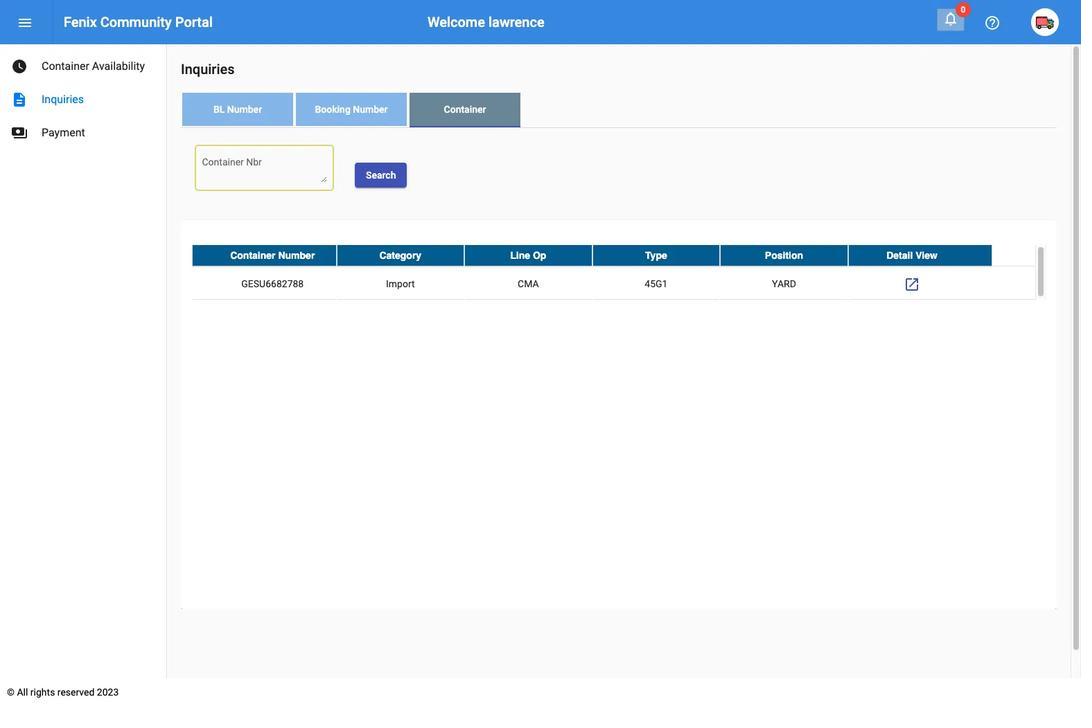 Task type: describe. For each thing, give the bounding box(es) containing it.
0 horizontal spatial inquiries
[[42, 93, 84, 106]]

©
[[7, 688, 15, 699]]

type
[[645, 250, 667, 261]]

fenix
[[64, 14, 97, 30]]

all
[[17, 688, 28, 699]]

no color image containing description
[[11, 91, 28, 108]]

help_outline
[[984, 15, 1001, 31]]

no color image inside notifications_none popup button
[[943, 10, 959, 27]]

open_in_new button
[[898, 270, 926, 298]]

search button
[[355, 163, 407, 188]]

container number column header
[[192, 245, 337, 266]]

payment
[[42, 126, 85, 139]]

rights
[[30, 688, 55, 699]]

bl number tab panel
[[181, 128, 1057, 610]]

open_in_new grid
[[192, 245, 1046, 301]]

bl number
[[213, 104, 262, 115]]

booking
[[315, 104, 351, 115]]

import
[[386, 278, 415, 290]]

gesu6682788
[[241, 278, 304, 290]]

row inside the open_in_new grid
[[192, 245, 1035, 267]]

position
[[765, 250, 803, 261]]

portal
[[175, 14, 213, 30]]

yard
[[772, 278, 796, 290]]

line op
[[510, 250, 546, 261]]

booking number
[[315, 104, 388, 115]]

45g1
[[645, 278, 668, 290]]

type column header
[[592, 245, 720, 266]]

cma
[[518, 278, 539, 290]]

welcome lawrence
[[428, 14, 545, 30]]

line op column header
[[464, 245, 592, 266]]

notifications_none button
[[937, 8, 965, 31]]

menu
[[17, 15, 33, 31]]

container for container number
[[230, 250, 276, 261]]

fenix community portal
[[64, 14, 213, 30]]

position column header
[[720, 245, 848, 266]]

welcome
[[428, 14, 485, 30]]

© all rights reserved 2023
[[7, 688, 119, 699]]



Task type: locate. For each thing, give the bounding box(es) containing it.
inquiries
[[181, 61, 235, 78], [42, 93, 84, 106]]

no color image containing watch_later
[[11, 58, 28, 75]]

lawrence
[[489, 14, 545, 30]]

2 horizontal spatial container
[[444, 104, 486, 115]]

notifications_none
[[943, 10, 959, 27]]

detail view column header
[[848, 245, 993, 266]]

search
[[366, 170, 396, 181]]

view
[[916, 250, 938, 261]]

number for booking number
[[353, 104, 388, 115]]

row containing container number
[[192, 245, 1035, 267]]

no color image
[[943, 10, 959, 27], [17, 15, 33, 31], [11, 58, 28, 75], [11, 91, 28, 108], [11, 125, 28, 141], [904, 277, 920, 293]]

number for container number
[[278, 250, 315, 261]]

no color image containing payments
[[11, 125, 28, 141]]

1 horizontal spatial number
[[278, 250, 315, 261]]

row
[[192, 245, 1035, 267]]

inquiries up bl
[[181, 61, 235, 78]]

0 vertical spatial inquiries
[[181, 61, 235, 78]]

no color image up watch_later
[[17, 15, 33, 31]]

payments
[[11, 125, 28, 141]]

no color image down the detail view
[[904, 277, 920, 293]]

no color image containing notifications_none
[[943, 10, 959, 27]]

no color image containing menu
[[17, 15, 33, 31]]

availability
[[92, 60, 145, 73]]

open_in_new
[[904, 277, 920, 293]]

navigation containing watch_later
[[0, 44, 166, 150]]

no color image up description
[[11, 58, 28, 75]]

1 vertical spatial inquiries
[[42, 93, 84, 106]]

help_outline button
[[979, 8, 1006, 36]]

number for bl number
[[227, 104, 262, 115]]

category column header
[[337, 245, 464, 266]]

category
[[379, 250, 421, 261]]

no color image inside "open_in_new" button
[[904, 277, 920, 293]]

container availability
[[42, 60, 145, 73]]

watch_later
[[11, 58, 28, 75]]

number right bl
[[227, 104, 262, 115]]

0 vertical spatial container
[[42, 60, 89, 73]]

container number
[[230, 250, 315, 261]]

2 vertical spatial container
[[230, 250, 276, 261]]

1 vertical spatial container
[[444, 104, 486, 115]]

no color image containing open_in_new
[[904, 277, 920, 293]]

no color image inside menu 'button'
[[17, 15, 33, 31]]

2023
[[97, 688, 119, 699]]

0 horizontal spatial number
[[227, 104, 262, 115]]

container inside navigation
[[42, 60, 89, 73]]

no color image down description
[[11, 125, 28, 141]]

number inside column header
[[278, 250, 315, 261]]

number right booking
[[353, 104, 388, 115]]

line
[[510, 250, 530, 261]]

2 horizontal spatial number
[[353, 104, 388, 115]]

number up the gesu6682788
[[278, 250, 315, 261]]

no color image
[[984, 15, 1001, 31]]

no color image left help_outline popup button
[[943, 10, 959, 27]]

1 horizontal spatial inquiries
[[181, 61, 235, 78]]

container inside container number column header
[[230, 250, 276, 261]]

description
[[11, 91, 28, 108]]

detail
[[887, 250, 913, 261]]

container for container availability
[[42, 60, 89, 73]]

no color image down watch_later
[[11, 91, 28, 108]]

None text field
[[202, 158, 327, 183]]

1 horizontal spatial container
[[230, 250, 276, 261]]

number
[[227, 104, 262, 115], [353, 104, 388, 115], [278, 250, 315, 261]]

0 horizontal spatial container
[[42, 60, 89, 73]]

op
[[533, 250, 546, 261]]

detail view
[[887, 250, 938, 261]]

navigation
[[0, 44, 166, 150]]

booking number tab panel
[[181, 128, 1057, 610]]

community
[[100, 14, 172, 30]]

reserved
[[57, 688, 94, 699]]

container
[[42, 60, 89, 73], [444, 104, 486, 115], [230, 250, 276, 261]]

open_in_new row
[[192, 267, 1035, 301]]

container for container
[[444, 104, 486, 115]]

inquiries up payment
[[42, 93, 84, 106]]

bl
[[213, 104, 225, 115]]

menu button
[[11, 8, 39, 36]]



Task type: vqa. For each thing, say whether or not it's contained in the screenshot.
1st column header from left
no



